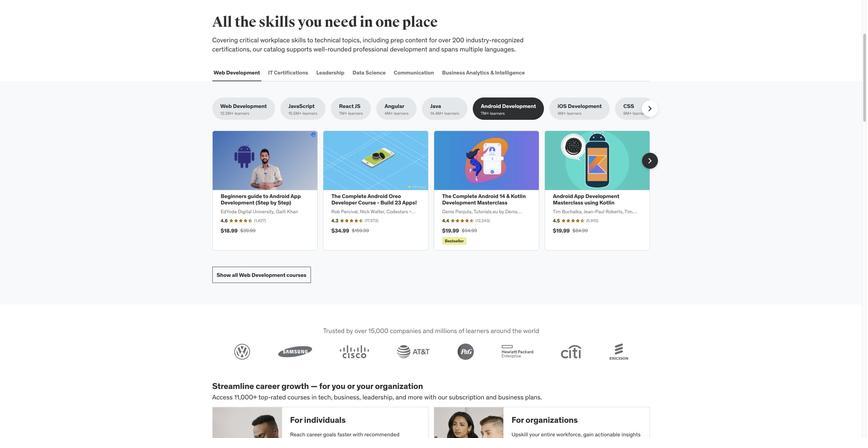 Task type: locate. For each thing, give the bounding box(es) containing it.
your
[[357, 381, 373, 392], [530, 431, 540, 438]]

skills up workplace
[[259, 14, 295, 31]]

angular
[[385, 103, 405, 110]]

2 the from the left
[[442, 193, 452, 200]]

java 14.4m+ learners
[[430, 103, 459, 116]]

web inside the web development 12.2m+ learners
[[220, 103, 232, 110]]

around
[[491, 327, 511, 335]]

1 vertical spatial for
[[319, 381, 330, 392]]

all
[[232, 272, 238, 278]]

next image
[[645, 103, 656, 114]]

1 vertical spatial our
[[438, 393, 448, 401]]

the inside the complete android 14 & kotlin development masterclass
[[442, 193, 452, 200]]

development inside beginners guide to android app development (step by step)
[[221, 199, 255, 206]]

0 horizontal spatial your
[[357, 381, 373, 392]]

0 horizontal spatial the
[[235, 14, 256, 31]]

trusted
[[323, 327, 345, 335]]

for inside covering critical workplace skills to technical topics, including prep content for over 200 industry-recognized certifications, our catalog supports well-rounded professional development and spans multiple languages.
[[429, 36, 437, 44]]

individuals
[[304, 415, 346, 426]]

0 horizontal spatial the
[[332, 193, 341, 200]]

web inside the "show all web development courses" link
[[239, 272, 251, 278]]

complete inside the complete android 14 & kotlin development masterclass
[[453, 193, 477, 200]]

with right more
[[424, 393, 437, 401]]

1 horizontal spatial masterclass
[[553, 199, 584, 206]]

next image
[[645, 155, 656, 166]]

0 horizontal spatial in
[[312, 393, 317, 401]]

1 horizontal spatial 4m+
[[558, 111, 566, 116]]

1 vertical spatial web
[[220, 103, 232, 110]]

0 vertical spatial with
[[424, 393, 437, 401]]

for right content
[[429, 36, 437, 44]]

and
[[429, 45, 440, 53], [423, 327, 434, 335], [396, 393, 407, 401], [486, 393, 497, 401]]

to up supports
[[307, 36, 313, 44]]

streamline career growth — for you or your organization access 11,000+ top-rated courses in tech, business, leadership, and more with our subscription and business plans.
[[212, 381, 542, 401]]

career inside reach career goals faster with recommended
[[307, 431, 322, 438]]

200
[[453, 36, 465, 44]]

professional
[[353, 45, 388, 53]]

1 vertical spatial by
[[346, 327, 353, 335]]

0 vertical spatial web
[[214, 69, 225, 76]]

over inside covering critical workplace skills to technical topics, including prep content for over 200 industry-recognized certifications, our catalog supports well-rounded professional development and spans multiple languages.
[[439, 36, 451, 44]]

15,000
[[368, 327, 388, 335]]

career for reach
[[307, 431, 322, 438]]

1 vertical spatial &
[[506, 193, 510, 200]]

skills up supports
[[292, 36, 306, 44]]

1 7m+ from the left
[[339, 111, 347, 116]]

0 horizontal spatial &
[[491, 69, 494, 76]]

web development
[[214, 69, 260, 76]]

0 vertical spatial your
[[357, 381, 373, 392]]

1 for from the left
[[290, 415, 302, 426]]

top-
[[259, 393, 271, 401]]

& right analytics
[[491, 69, 494, 76]]

1 horizontal spatial to
[[307, 36, 313, 44]]

the left world at bottom
[[512, 327, 522, 335]]

0 horizontal spatial masterclass
[[477, 199, 508, 206]]

learners inside react js 7m+ learners
[[348, 111, 363, 116]]

masterclass inside the complete android 14 & kotlin development masterclass
[[477, 199, 508, 206]]

app left using
[[574, 193, 585, 200]]

in up including
[[360, 14, 373, 31]]

development inside the complete android 14 & kotlin development masterclass
[[442, 199, 476, 206]]

kotlin inside the complete android 14 & kotlin development masterclass
[[511, 193, 526, 200]]

0 vertical spatial for
[[429, 36, 437, 44]]

with right 'faster'
[[353, 431, 363, 438]]

0 horizontal spatial 4m+
[[385, 111, 393, 116]]

your left "entire"
[[530, 431, 540, 438]]

ios
[[558, 103, 567, 110]]

career down for individuals
[[307, 431, 322, 438]]

development inside android development 7m+ learners
[[502, 103, 536, 110]]

for
[[290, 415, 302, 426], [512, 415, 524, 426]]

kotlin right using
[[600, 199, 615, 206]]

development
[[390, 45, 428, 53]]

your right or
[[357, 381, 373, 392]]

0 horizontal spatial app
[[291, 193, 301, 200]]

0 horizontal spatial our
[[253, 45, 262, 53]]

7m+ inside android development 7m+ learners
[[481, 111, 489, 116]]

css
[[624, 103, 634, 110]]

1 app from the left
[[291, 193, 301, 200]]

7m+ inside react js 7m+ learners
[[339, 111, 347, 116]]

for right —
[[319, 381, 330, 392]]

companies
[[390, 327, 421, 335]]

android development 7m+ learners
[[481, 103, 536, 116]]

show
[[217, 272, 231, 278]]

covering
[[212, 36, 238, 44]]

in down —
[[312, 393, 317, 401]]

skills inside covering critical workplace skills to technical topics, including prep content for over 200 industry-recognized certifications, our catalog supports well-rounded professional development and spans multiple languages.
[[292, 36, 306, 44]]

1 vertical spatial your
[[530, 431, 540, 438]]

our left subscription
[[438, 393, 448, 401]]

0 horizontal spatial career
[[256, 381, 280, 392]]

with inside reach career goals faster with recommended
[[353, 431, 363, 438]]

2 app from the left
[[574, 193, 585, 200]]

beginners
[[221, 193, 247, 200]]

with inside streamline career growth — for you or your organization access 11,000+ top-rated courses in tech, business, leadership, and more with our subscription and business plans.
[[424, 393, 437, 401]]

1 horizontal spatial over
[[439, 36, 451, 44]]

app inside android app development masterclass using kotlin
[[574, 193, 585, 200]]

over up "spans"
[[439, 36, 451, 44]]

1 vertical spatial courses
[[288, 393, 310, 401]]

rated
[[271, 393, 286, 401]]

web development 12.2m+ learners
[[220, 103, 267, 116]]

2 complete from the left
[[453, 193, 477, 200]]

communication
[[394, 69, 434, 76]]

1 horizontal spatial for
[[512, 415, 524, 426]]

the inside "the complete android oreo developer course - build 23 apps!"
[[332, 193, 341, 200]]

development inside "ios development 4m+ learners"
[[568, 103, 602, 110]]

subscription
[[449, 393, 485, 401]]

beginners guide to android app development (step by step) link
[[221, 193, 301, 206]]

1 4m+ from the left
[[385, 111, 393, 116]]

1 vertical spatial the
[[512, 327, 522, 335]]

masterclass
[[477, 199, 508, 206], [553, 199, 584, 206]]

1 complete from the left
[[342, 193, 367, 200]]

4m+
[[385, 111, 393, 116], [558, 111, 566, 116]]

samsung logo image
[[278, 346, 312, 358]]

web
[[214, 69, 225, 76], [220, 103, 232, 110], [239, 272, 251, 278]]

over
[[439, 36, 451, 44], [355, 327, 367, 335]]

web inside web development button
[[214, 69, 225, 76]]

access
[[212, 393, 233, 401]]

0 vertical spatial you
[[298, 14, 322, 31]]

you inside streamline career growth — for you or your organization access 11,000+ top-rated courses in tech, business, leadership, and more with our subscription and business plans.
[[332, 381, 346, 392]]

0 vertical spatial our
[[253, 45, 262, 53]]

1 horizontal spatial kotlin
[[600, 199, 615, 206]]

show all web development courses
[[217, 272, 307, 278]]

to
[[307, 36, 313, 44], [263, 193, 268, 200]]

0 horizontal spatial kotlin
[[511, 193, 526, 200]]

1 masterclass from the left
[[477, 199, 508, 206]]

you up 'technical'
[[298, 14, 322, 31]]

organizations
[[526, 415, 578, 426]]

career inside streamline career growth — for you or your organization access 11,000+ top-rated courses in tech, business, leadership, and more with our subscription and business plans.
[[256, 381, 280, 392]]

0 vertical spatial &
[[491, 69, 494, 76]]

for up reach
[[290, 415, 302, 426]]

the complete android oreo developer course - build 23 apps!
[[332, 193, 417, 206]]

7m+ for react js
[[339, 111, 347, 116]]

1 vertical spatial you
[[332, 381, 346, 392]]

multiple
[[460, 45, 483, 53]]

career up the top-
[[256, 381, 280, 392]]

in
[[360, 14, 373, 31], [312, 393, 317, 401]]

all
[[212, 14, 232, 31]]

0 vertical spatial the
[[235, 14, 256, 31]]

you left or
[[332, 381, 346, 392]]

2 for from the left
[[512, 415, 524, 426]]

business
[[498, 393, 524, 401]]

career
[[256, 381, 280, 392], [307, 431, 322, 438]]

css 9m+ learners
[[624, 103, 648, 116]]

javascript
[[289, 103, 315, 110]]

0 horizontal spatial to
[[263, 193, 268, 200]]

1 horizontal spatial app
[[574, 193, 585, 200]]

the
[[235, 14, 256, 31], [512, 327, 522, 335]]

4m+ inside "ios development 4m+ learners"
[[558, 111, 566, 116]]

our down "critical"
[[253, 45, 262, 53]]

1 the from the left
[[332, 193, 341, 200]]

0 horizontal spatial with
[[353, 431, 363, 438]]

app right (step
[[291, 193, 301, 200]]

1 horizontal spatial in
[[360, 14, 373, 31]]

0 horizontal spatial 7m+
[[339, 111, 347, 116]]

courses inside streamline career growth — for you or your organization access 11,000+ top-rated courses in tech, business, leadership, and more with our subscription and business plans.
[[288, 393, 310, 401]]

15.5m+
[[289, 111, 302, 116]]

1 horizontal spatial you
[[332, 381, 346, 392]]

android
[[481, 103, 501, 110], [270, 193, 290, 200], [368, 193, 388, 200], [478, 193, 499, 200], [553, 193, 573, 200]]

1 horizontal spatial 7m+
[[481, 111, 489, 116]]

& inside button
[[491, 69, 494, 76]]

0 horizontal spatial for
[[290, 415, 302, 426]]

2 vertical spatial web
[[239, 272, 251, 278]]

the up "critical"
[[235, 14, 256, 31]]

0 horizontal spatial complete
[[342, 193, 367, 200]]

by left step)
[[271, 199, 277, 206]]

over left '15,000'
[[355, 327, 367, 335]]

masterclass inside android app development masterclass using kotlin
[[553, 199, 584, 206]]

complete for -
[[342, 193, 367, 200]]

0 vertical spatial over
[[439, 36, 451, 44]]

0 vertical spatial career
[[256, 381, 280, 392]]

1 horizontal spatial by
[[346, 327, 353, 335]]

2 4m+ from the left
[[558, 111, 566, 116]]

to right guide
[[263, 193, 268, 200]]

2 masterclass from the left
[[553, 199, 584, 206]]

web up the 12.2m+
[[220, 103, 232, 110]]

development
[[226, 69, 260, 76], [233, 103, 267, 110], [502, 103, 536, 110], [568, 103, 602, 110], [586, 193, 620, 200], [221, 199, 255, 206], [442, 199, 476, 206], [252, 272, 285, 278]]

leadership button
[[315, 64, 346, 81]]

1 vertical spatial career
[[307, 431, 322, 438]]

kotlin for &
[[511, 193, 526, 200]]

1 horizontal spatial career
[[307, 431, 322, 438]]

and left "spans"
[[429, 45, 440, 53]]

4m+ down ios
[[558, 111, 566, 116]]

kotlin inside android app development masterclass using kotlin
[[600, 199, 615, 206]]

1 horizontal spatial with
[[424, 393, 437, 401]]

1 vertical spatial over
[[355, 327, 367, 335]]

1 vertical spatial with
[[353, 431, 363, 438]]

volkswagen logo image
[[234, 344, 250, 360]]

courses
[[287, 272, 307, 278], [288, 393, 310, 401]]

by right trusted on the left bottom of page
[[346, 327, 353, 335]]

for up upskill
[[512, 415, 524, 426]]

our inside streamline career growth — for you or your organization access 11,000+ top-rated courses in tech, business, leadership, and more with our subscription and business plans.
[[438, 393, 448, 401]]

of
[[459, 327, 464, 335]]

app
[[291, 193, 301, 200], [574, 193, 585, 200]]

actionable
[[595, 431, 621, 438]]

0 vertical spatial by
[[271, 199, 277, 206]]

web right all
[[239, 272, 251, 278]]

1 horizontal spatial for
[[429, 36, 437, 44]]

0 horizontal spatial for
[[319, 381, 330, 392]]

& right 14
[[506, 193, 510, 200]]

1 horizontal spatial complete
[[453, 193, 477, 200]]

upskill your entire workforce, gain actionable insights
[[512, 431, 641, 438]]

learners inside the web development 12.2m+ learners
[[235, 111, 249, 116]]

1 horizontal spatial &
[[506, 193, 510, 200]]

web for web development 12.2m+ learners
[[220, 103, 232, 110]]

complete
[[342, 193, 367, 200], [453, 193, 477, 200]]

0 vertical spatial to
[[307, 36, 313, 44]]

it certifications button
[[267, 64, 310, 81]]

1 horizontal spatial our
[[438, 393, 448, 401]]

and down the organization
[[396, 393, 407, 401]]

covering critical workplace skills to technical topics, including prep content for over 200 industry-recognized certifications, our catalog supports well-rounded professional development and spans multiple languages.
[[212, 36, 524, 53]]

learners
[[235, 111, 249, 116], [303, 111, 317, 116], [348, 111, 363, 116], [394, 111, 409, 116], [445, 111, 459, 116], [490, 111, 505, 116], [567, 111, 582, 116], [633, 111, 648, 116], [466, 327, 489, 335]]

1 vertical spatial in
[[312, 393, 317, 401]]

the complete android oreo developer course - build 23 apps! link
[[332, 193, 417, 206]]

need
[[325, 14, 357, 31]]

business analytics & intelligence
[[442, 69, 525, 76]]

1 horizontal spatial your
[[530, 431, 540, 438]]

1 vertical spatial skills
[[292, 36, 306, 44]]

complete inside "the complete android oreo developer course - build 23 apps!"
[[342, 193, 367, 200]]

with
[[424, 393, 437, 401], [353, 431, 363, 438]]

spans
[[441, 45, 458, 53]]

industry-
[[466, 36, 492, 44]]

4m+ down angular
[[385, 111, 393, 116]]

insights
[[622, 431, 641, 438]]

learners inside javascript 15.5m+ learners
[[303, 111, 317, 116]]

by inside beginners guide to android app development (step by step)
[[271, 199, 277, 206]]

& inside the complete android 14 & kotlin development masterclass
[[506, 193, 510, 200]]

js
[[355, 103, 361, 110]]

our
[[253, 45, 262, 53], [438, 393, 448, 401]]

0 horizontal spatial by
[[271, 199, 277, 206]]

0 vertical spatial in
[[360, 14, 373, 31]]

cisco logo image
[[340, 345, 369, 359]]

critical
[[240, 36, 259, 44]]

carousel element
[[212, 131, 658, 251]]

2 7m+ from the left
[[481, 111, 489, 116]]

build
[[381, 199, 394, 206]]

1 vertical spatial to
[[263, 193, 268, 200]]

0 horizontal spatial you
[[298, 14, 322, 31]]

7m+ for android development
[[481, 111, 489, 116]]

1 horizontal spatial the
[[442, 193, 452, 200]]

web down certifications,
[[214, 69, 225, 76]]

kotlin right 14
[[511, 193, 526, 200]]



Task type: vqa. For each thing, say whether or not it's contained in the screenshot.
14.4m+
yes



Task type: describe. For each thing, give the bounding box(es) containing it.
in inside streamline career growth — for you or your organization access 11,000+ top-rated courses in tech, business, leadership, and more with our subscription and business plans.
[[312, 393, 317, 401]]

leadership,
[[363, 393, 394, 401]]

including
[[363, 36, 389, 44]]

topics,
[[342, 36, 361, 44]]

android inside "the complete android oreo developer course - build 23 apps!"
[[368, 193, 388, 200]]

data science
[[353, 69, 386, 76]]

more
[[408, 393, 423, 401]]

development inside android app development masterclass using kotlin
[[586, 193, 620, 200]]

goals
[[323, 431, 336, 438]]

react
[[339, 103, 354, 110]]

topic filters element
[[212, 98, 658, 120]]

9m+
[[624, 111, 632, 116]]

business
[[442, 69, 465, 76]]

well-
[[314, 45, 328, 53]]

the for the complete android oreo developer course - build 23 apps!
[[332, 193, 341, 200]]

prep
[[391, 36, 404, 44]]

for for for individuals
[[290, 415, 302, 426]]

to inside covering critical workplace skills to technical topics, including prep content for over 200 industry-recognized certifications, our catalog supports well-rounded professional development and spans multiple languages.
[[307, 36, 313, 44]]

and left business
[[486, 393, 497, 401]]

the complete android 14 & kotlin development masterclass
[[442, 193, 526, 206]]

for for for organizations
[[512, 415, 524, 426]]

certifications,
[[212, 45, 251, 53]]

12.2m+
[[220, 111, 234, 116]]

growth
[[282, 381, 309, 392]]

developer
[[332, 199, 357, 206]]

place
[[402, 14, 438, 31]]

complete for development
[[453, 193, 477, 200]]

android inside the complete android 14 & kotlin development masterclass
[[478, 193, 499, 200]]

0 horizontal spatial over
[[355, 327, 367, 335]]

android inside android development 7m+ learners
[[481, 103, 501, 110]]

technical
[[315, 36, 341, 44]]

android app development masterclass using kotlin link
[[553, 193, 620, 206]]

entire
[[541, 431, 555, 438]]

or
[[347, 381, 355, 392]]

business analytics & intelligence button
[[441, 64, 526, 81]]

using
[[585, 199, 599, 206]]

angular 4m+ learners
[[385, 103, 409, 116]]

reach career goals faster with recommended
[[290, 431, 406, 438]]

data science button
[[351, 64, 387, 81]]

citi logo image
[[561, 345, 582, 359]]

faster
[[338, 431, 352, 438]]

kotlin for using
[[600, 199, 615, 206]]

web development button
[[212, 64, 261, 81]]

streamline
[[212, 381, 254, 392]]

your inside upskill your entire workforce, gain actionable insights
[[530, 431, 540, 438]]

plans.
[[525, 393, 542, 401]]

step)
[[278, 199, 291, 206]]

trusted by over 15,000 companies and millions of learners around the world
[[323, 327, 539, 335]]

catalog
[[264, 45, 285, 53]]

to inside beginners guide to android app development (step by step)
[[263, 193, 268, 200]]

learners inside angular 4m+ learners
[[394, 111, 409, 116]]

0 vertical spatial courses
[[287, 272, 307, 278]]

communication button
[[393, 64, 436, 81]]

analytics
[[466, 69, 490, 76]]

recognized
[[492, 36, 524, 44]]

business,
[[334, 393, 361, 401]]

workforce,
[[557, 431, 582, 438]]

all the skills you need in one place
[[212, 14, 438, 31]]

career for streamline
[[256, 381, 280, 392]]

rounded
[[328, 45, 352, 53]]

ericsson logo image
[[610, 344, 628, 360]]

course
[[358, 199, 376, 206]]

android inside android app development masterclass using kotlin
[[553, 193, 573, 200]]

languages.
[[485, 45, 516, 53]]

content
[[406, 36, 428, 44]]

0 vertical spatial skills
[[259, 14, 295, 31]]

1 horizontal spatial the
[[512, 327, 522, 335]]

one
[[376, 14, 400, 31]]

oreo
[[389, 193, 401, 200]]

show all web development courses link
[[212, 267, 311, 283]]

recommended
[[364, 431, 400, 438]]

11,000+
[[234, 393, 257, 401]]

beginners guide to android app development (step by step)
[[221, 193, 301, 206]]

4m+ inside angular 4m+ learners
[[385, 111, 393, 116]]

our inside covering critical workplace skills to technical topics, including prep content for over 200 industry-recognized certifications, our catalog supports well-rounded professional development and spans multiple languages.
[[253, 45, 262, 53]]

organization
[[375, 381, 423, 392]]

certifications
[[274, 69, 308, 76]]

for individuals
[[290, 415, 346, 426]]

web for web development
[[214, 69, 225, 76]]

upskill
[[512, 431, 528, 438]]

learners inside "ios development 4m+ learners"
[[567, 111, 582, 116]]

ios development 4m+ learners
[[558, 103, 602, 116]]

guide
[[248, 193, 262, 200]]

reach
[[290, 431, 305, 438]]

development inside the web development 12.2m+ learners
[[233, 103, 267, 110]]

java
[[430, 103, 441, 110]]

learners inside android development 7m+ learners
[[490, 111, 505, 116]]

-
[[377, 199, 379, 206]]

app inside beginners guide to android app development (step by step)
[[291, 193, 301, 200]]

and left the millions
[[423, 327, 434, 335]]

hewlett packard enterprise logo image
[[502, 345, 533, 359]]

14
[[500, 193, 505, 200]]

the for the complete android 14 & kotlin development masterclass
[[442, 193, 452, 200]]

javascript 15.5m+ learners
[[289, 103, 317, 116]]

leadership
[[317, 69, 345, 76]]

android inside beginners guide to android app development (step by step)
[[270, 193, 290, 200]]

millions
[[435, 327, 457, 335]]

and inside covering critical workplace skills to technical topics, including prep content for over 200 industry-recognized certifications, our catalog supports well-rounded professional development and spans multiple languages.
[[429, 45, 440, 53]]

apps!
[[402, 199, 417, 206]]

your inside streamline career growth — for you or your organization access 11,000+ top-rated courses in tech, business, leadership, and more with our subscription and business plans.
[[357, 381, 373, 392]]

14.4m+
[[430, 111, 444, 116]]

it certifications
[[268, 69, 308, 76]]

development inside button
[[226, 69, 260, 76]]

the complete android 14 & kotlin development masterclass link
[[442, 193, 526, 206]]

learners inside 'css 9m+ learners'
[[633, 111, 648, 116]]

react js 7m+ learners
[[339, 103, 363, 116]]

for inside streamline career growth — for you or your organization access 11,000+ top-rated courses in tech, business, leadership, and more with our subscription and business plans.
[[319, 381, 330, 392]]

workplace
[[260, 36, 290, 44]]

att&t logo image
[[397, 345, 430, 359]]

learners inside java 14.4m+ learners
[[445, 111, 459, 116]]

procter & gamble logo image
[[458, 344, 474, 360]]

gain
[[584, 431, 594, 438]]



